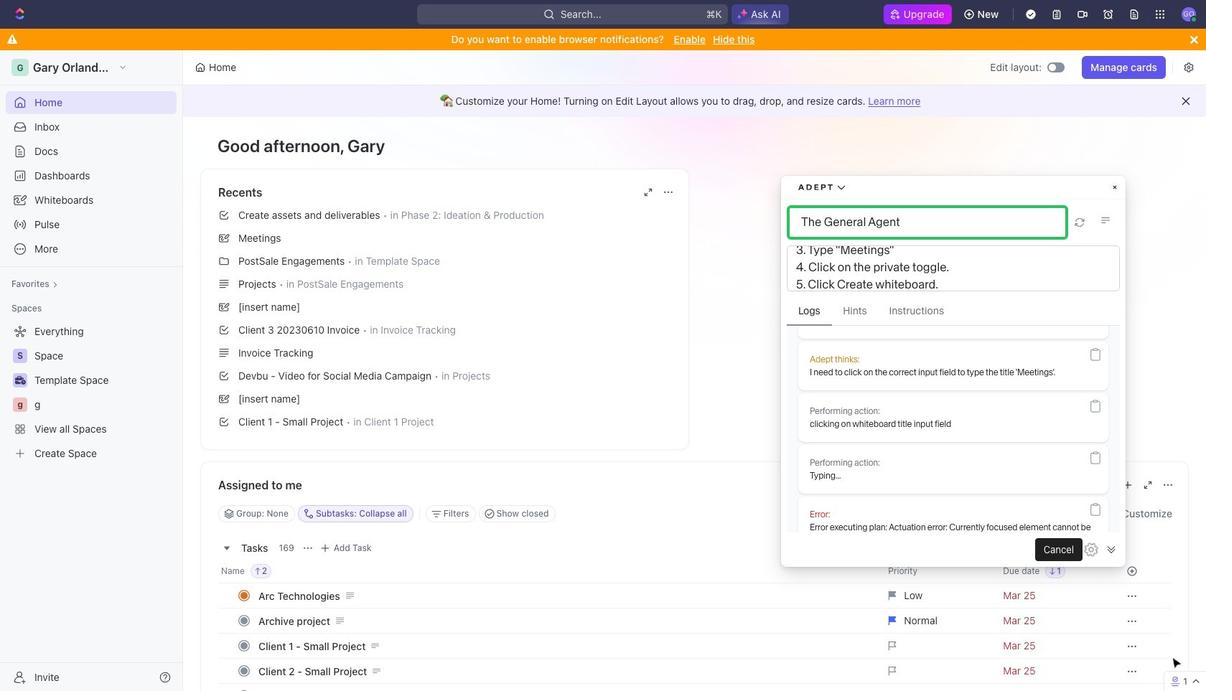 Task type: describe. For each thing, give the bounding box(es) containing it.
business time image
[[15, 376, 26, 385]]

Search tasks... text field
[[971, 504, 1115, 525]]

g, , element
[[13, 398, 27, 412]]

tree inside the sidebar navigation
[[6, 320, 177, 465]]

gary orlando's workspace, , element
[[11, 59, 29, 76]]



Task type: locate. For each thing, give the bounding box(es) containing it.
tree
[[6, 320, 177, 465]]

space, , element
[[13, 349, 27, 363]]

alert
[[183, 85, 1207, 117]]

sidebar navigation
[[0, 50, 186, 692]]



